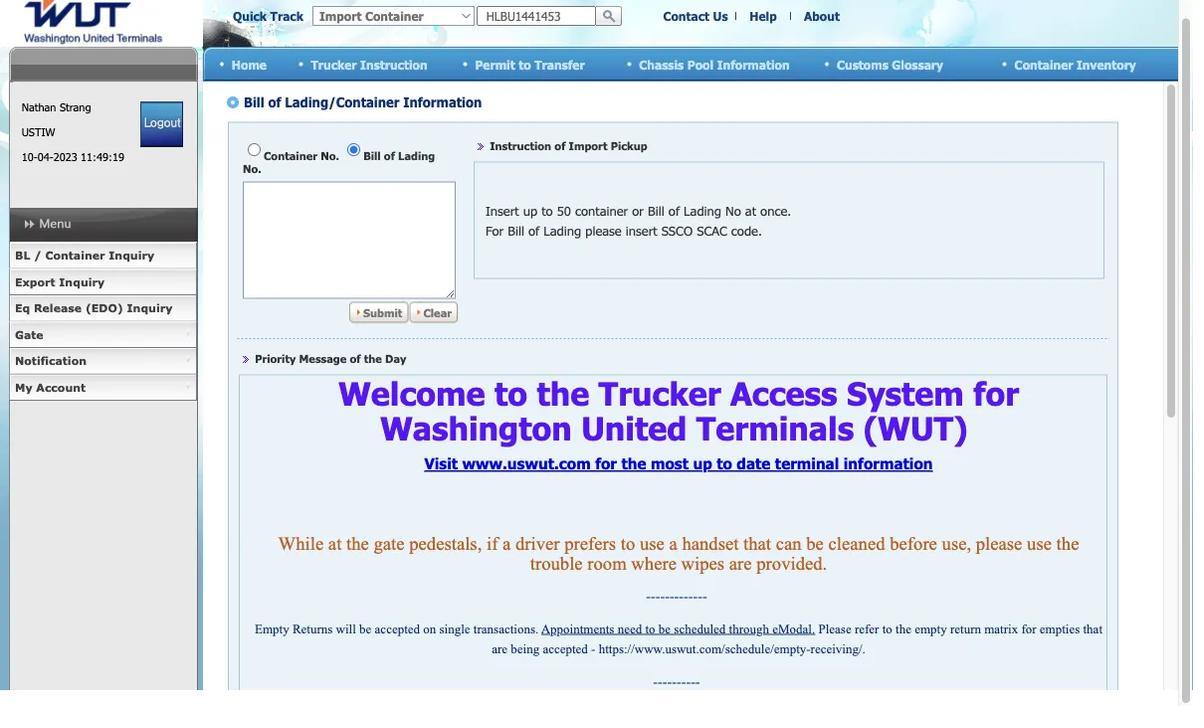 Task type: describe. For each thing, give the bounding box(es) containing it.
gate
[[15, 328, 43, 342]]

2023
[[53, 150, 77, 164]]

1 vertical spatial inquiry
[[59, 275, 105, 289]]

help link
[[750, 9, 777, 23]]

11:49:20
[[81, 150, 124, 164]]

track
[[270, 9, 304, 23]]

inventory
[[1077, 57, 1137, 71]]

eq release (edo) inquiry link
[[9, 296, 197, 322]]

login image
[[141, 102, 183, 147]]

to
[[519, 57, 531, 71]]

eq release (edo) inquiry
[[15, 302, 173, 315]]

bl / container inquiry
[[15, 249, 154, 262]]

quick track
[[233, 9, 304, 23]]

10-04-2023 11:49:20
[[22, 150, 124, 164]]

contact
[[664, 9, 710, 23]]

permit
[[475, 57, 516, 71]]

permit to transfer
[[475, 57, 585, 71]]

/
[[34, 249, 42, 262]]

trucker instruction
[[311, 57, 428, 71]]

help
[[750, 9, 777, 23]]

transfer
[[535, 57, 585, 71]]

notification
[[15, 354, 87, 368]]

bl / container inquiry link
[[9, 243, 197, 269]]

export inquiry
[[15, 275, 105, 289]]

instruction
[[361, 57, 428, 71]]

my
[[15, 381, 32, 394]]

eq
[[15, 302, 30, 315]]



Task type: vqa. For each thing, say whether or not it's contained in the screenshot.
about link
yes



Task type: locate. For each thing, give the bounding box(es) containing it.
about link
[[805, 9, 840, 23]]

container left inventory
[[1015, 57, 1074, 71]]

home
[[232, 57, 267, 71]]

0 vertical spatial container
[[1015, 57, 1074, 71]]

strang
[[60, 101, 91, 114]]

my account
[[15, 381, 86, 394]]

contact us link
[[664, 9, 728, 23]]

export
[[15, 275, 55, 289]]

release
[[34, 302, 82, 315]]

container
[[1015, 57, 1074, 71], [45, 249, 105, 262]]

contact us
[[664, 9, 728, 23]]

ustiw
[[22, 125, 55, 139]]

customs glossary
[[837, 57, 944, 71]]

2 vertical spatial inquiry
[[127, 302, 173, 315]]

gate link
[[9, 322, 197, 349]]

chassis
[[640, 57, 684, 71]]

1 horizontal spatial container
[[1015, 57, 1074, 71]]

information
[[718, 57, 790, 71]]

inquiry for container
[[109, 249, 154, 262]]

container inventory
[[1015, 57, 1137, 71]]

quick
[[233, 9, 267, 23]]

chassis pool information
[[640, 57, 790, 71]]

glossary
[[893, 57, 944, 71]]

inquiry right (edo) at the top
[[127, 302, 173, 315]]

notification link
[[9, 349, 197, 375]]

trucker
[[311, 57, 357, 71]]

inquiry for (edo)
[[127, 302, 173, 315]]

0 vertical spatial inquiry
[[109, 249, 154, 262]]

None text field
[[477, 6, 596, 26]]

container up export inquiry
[[45, 249, 105, 262]]

nathan strang
[[22, 101, 91, 114]]

04-
[[37, 150, 53, 164]]

pool
[[688, 57, 714, 71]]

inquiry down bl / container inquiry
[[59, 275, 105, 289]]

nathan
[[22, 101, 56, 114]]

inquiry up export inquiry link
[[109, 249, 154, 262]]

0 horizontal spatial container
[[45, 249, 105, 262]]

inquiry
[[109, 249, 154, 262], [59, 275, 105, 289], [127, 302, 173, 315]]

export inquiry link
[[9, 269, 197, 296]]

us
[[713, 9, 728, 23]]

1 vertical spatial container
[[45, 249, 105, 262]]

(edo)
[[86, 302, 123, 315]]

customs
[[837, 57, 889, 71]]

account
[[36, 381, 86, 394]]

my account link
[[9, 375, 197, 401]]

bl
[[15, 249, 30, 262]]

10-
[[22, 150, 37, 164]]

about
[[805, 9, 840, 23]]



